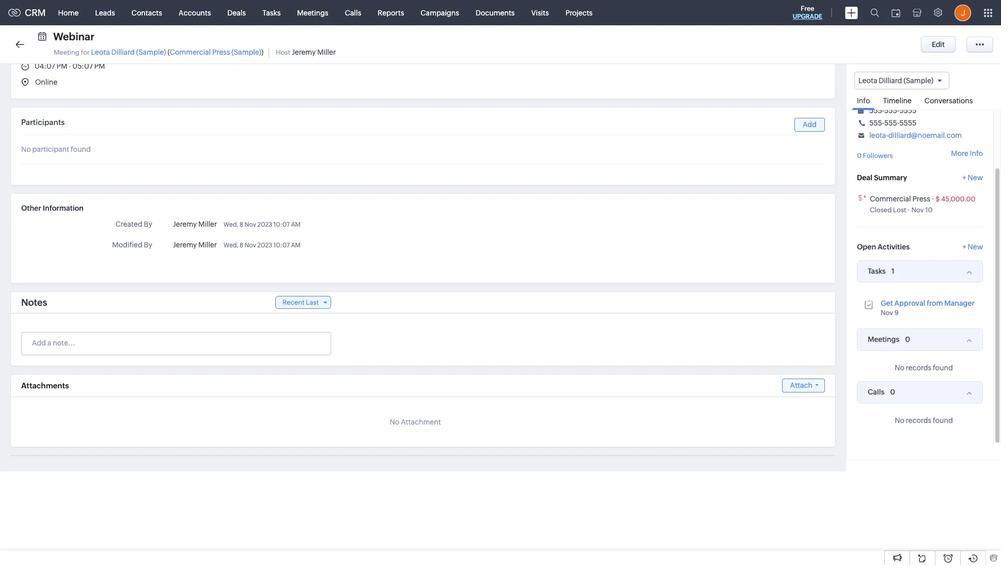 Task type: describe. For each thing, give the bounding box(es) containing it.
records for meetings
[[906, 364, 932, 372]]

no records found for calls
[[895, 416, 953, 425]]

1 vertical spatial meetings
[[868, 336, 900, 344]]

tasks link
[[254, 0, 289, 25]]

meetings link
[[289, 0, 337, 25]]

attach link
[[782, 379, 825, 393]]

wed, for modified by
[[224, 242, 238, 249]]

1
[[892, 267, 895, 275]]

attachment
[[401, 418, 441, 426]]

projects
[[566, 9, 593, 17]]

other information
[[21, 204, 84, 212]]

documents link
[[468, 0, 523, 25]]

timeline
[[883, 97, 912, 105]]

host jeremy miller
[[276, 48, 336, 56]]

deal summary
[[857, 173, 908, 182]]

1 horizontal spatial tasks
[[868, 267, 886, 276]]

05:07
[[72, 62, 93, 70]]

1 pm from the left
[[57, 62, 67, 70]]

1 555-555-5555 from the top
[[870, 107, 917, 115]]

home
[[58, 9, 79, 17]]

1 horizontal spatial calls
[[868, 388, 885, 397]]

$
[[936, 195, 940, 203]]

last
[[306, 299, 319, 306]]

recent last
[[283, 299, 319, 306]]

1 horizontal spatial (sample)
[[232, 48, 261, 56]]

jeremy for modified by
[[173, 241, 197, 249]]

leota-dilliard@noemail.com
[[870, 131, 962, 140]]

information
[[43, 204, 84, 212]]

more info
[[952, 150, 984, 158]]

0 horizontal spatial ·
[[908, 206, 911, 214]]

leota-
[[870, 131, 889, 140]]

1 5555 from the top
[[900, 107, 917, 115]]

more info link
[[952, 150, 984, 158]]

deal
[[857, 173, 873, 182]]

-
[[69, 62, 71, 70]]

home link
[[50, 0, 87, 25]]

2 new from the top
[[968, 243, 984, 251]]

open
[[857, 243, 877, 251]]

attach
[[791, 381, 813, 390]]

04:07 pm - 05:07 pm
[[35, 62, 105, 70]]

calls link
[[337, 0, 370, 25]]

0 horizontal spatial (sample)
[[136, 48, 166, 56]]

accounts link
[[170, 0, 219, 25]]

timeline link
[[878, 90, 917, 110]]

0 for meetings
[[906, 335, 911, 344]]

10
[[926, 206, 933, 214]]

online
[[35, 78, 57, 86]]

0 vertical spatial jeremy
[[292, 48, 316, 56]]

am for created by
[[291, 221, 301, 228]]

Add a note... field
[[22, 338, 330, 348]]

host
[[276, 49, 291, 56]]

wed, 8 nov 2023 10:07 am for modified by
[[224, 242, 301, 249]]

jeremy miller for created by
[[173, 220, 217, 228]]

projects link
[[557, 0, 601, 25]]

2 + from the top
[[963, 243, 967, 251]]

participant
[[32, 145, 69, 153]]

commercial inside commercial press · $ 45,000.00 closed lost · nov 10
[[870, 195, 912, 203]]

lost
[[894, 206, 907, 214]]

contacts link
[[123, 0, 170, 25]]

(
[[168, 48, 170, 56]]

0 vertical spatial found
[[71, 145, 91, 153]]

0 horizontal spatial leota
[[91, 48, 110, 56]]

created
[[115, 220, 142, 228]]

followers
[[863, 152, 893, 160]]

)
[[261, 48, 264, 56]]

1 vertical spatial info
[[970, 150, 984, 158]]

found for meetings
[[933, 364, 953, 372]]

from
[[927, 299, 943, 307]]

0 vertical spatial miller
[[317, 48, 336, 56]]

get approval from manager link
[[881, 299, 975, 307]]

leads
[[95, 9, 115, 17]]

jeremy for created by
[[173, 220, 197, 228]]

closed
[[870, 206, 892, 214]]

1 new from the top
[[968, 173, 984, 182]]

reports
[[378, 9, 404, 17]]

0 horizontal spatial calls
[[345, 9, 361, 17]]

contacts
[[132, 9, 162, 17]]

profile element
[[949, 0, 978, 25]]

campaigns link
[[413, 0, 468, 25]]

campaigns
[[421, 9, 459, 17]]

+ new link
[[963, 173, 984, 187]]

upgrade
[[793, 13, 823, 20]]

modified
[[112, 241, 142, 249]]

found for calls
[[933, 416, 953, 425]]

2023 for created by
[[257, 221, 272, 228]]

press inside commercial press · $ 45,000.00 closed lost · nov 10
[[913, 195, 931, 203]]

miller for modified by
[[198, 241, 217, 249]]

visits link
[[523, 0, 557, 25]]

activities
[[878, 243, 910, 251]]

2 pm from the left
[[94, 62, 105, 70]]

create menu element
[[839, 0, 865, 25]]

profile image
[[955, 4, 972, 21]]

commercial press link
[[870, 195, 931, 203]]

create menu image
[[846, 6, 858, 19]]

reports link
[[370, 0, 413, 25]]

deals
[[228, 9, 246, 17]]

for
[[81, 49, 90, 56]]

wed, 8 nov 2023 10:07 am for created by
[[224, 221, 301, 228]]

open activities
[[857, 243, 910, 251]]

recent
[[283, 299, 305, 306]]

dilliard@noemail.com
[[889, 131, 962, 140]]

leota dilliard (sample)
[[859, 76, 934, 85]]



Task type: vqa. For each thing, say whether or not it's contained in the screenshot.
the topmost +
yes



Task type: locate. For each thing, give the bounding box(es) containing it.
1 vertical spatial 2023
[[257, 242, 272, 249]]

2 vertical spatial 0
[[891, 388, 896, 396]]

9
[[895, 309, 899, 317]]

1 vertical spatial press
[[913, 195, 931, 203]]

press up 10
[[913, 195, 931, 203]]

crm
[[25, 7, 46, 18]]

webinar
[[53, 30, 95, 42]]

tasks right deals link
[[263, 9, 281, 17]]

2 horizontal spatial (sample)
[[904, 76, 934, 85]]

info left timeline
[[857, 97, 871, 105]]

1 vertical spatial commercial
[[870, 195, 912, 203]]

0 vertical spatial by
[[144, 220, 152, 228]]

1 vertical spatial jeremy miller
[[173, 241, 217, 249]]

leota inside field
[[859, 76, 878, 85]]

0 horizontal spatial dilliard
[[111, 48, 135, 56]]

2 10:07 from the top
[[274, 242, 290, 249]]

1 vertical spatial leota
[[859, 76, 878, 85]]

2 records from the top
[[906, 416, 932, 425]]

0 vertical spatial records
[[906, 364, 932, 372]]

by for modified by
[[144, 241, 152, 249]]

by right created
[[144, 220, 152, 228]]

dilliard inside leota dilliard (sample) field
[[879, 76, 903, 85]]

0 horizontal spatial commercial
[[170, 48, 211, 56]]

conversations
[[925, 97, 973, 105]]

2 wed, 8 nov 2023 10:07 am from the top
[[224, 242, 301, 249]]

1 vertical spatial 5555
[[900, 119, 917, 127]]

0 vertical spatial wed, 8 nov 2023 10:07 am
[[224, 221, 301, 228]]

1 vertical spatial jeremy
[[173, 220, 197, 228]]

1 10:07 from the top
[[274, 221, 290, 228]]

1 2023 from the top
[[257, 221, 272, 228]]

0 vertical spatial leota
[[91, 48, 110, 56]]

0 horizontal spatial press
[[212, 48, 230, 56]]

1 horizontal spatial info
[[970, 150, 984, 158]]

1 horizontal spatial dilliard
[[879, 76, 903, 85]]

+ new down 45,000.00
[[963, 243, 984, 251]]

press left )
[[212, 48, 230, 56]]

1 vertical spatial records
[[906, 416, 932, 425]]

+ down 45,000.00
[[963, 243, 967, 251]]

summary
[[874, 173, 908, 182]]

+
[[963, 173, 967, 182], [963, 243, 967, 251]]

0 vertical spatial info
[[857, 97, 871, 105]]

0 horizontal spatial tasks
[[263, 9, 281, 17]]

1 + from the top
[[963, 173, 967, 182]]

am for modified by
[[291, 242, 301, 249]]

1 vertical spatial found
[[933, 364, 953, 372]]

1 vertical spatial wed,
[[224, 242, 238, 249]]

0
[[857, 152, 862, 160], [906, 335, 911, 344], [891, 388, 896, 396]]

commercial press · $ 45,000.00 closed lost · nov 10
[[870, 195, 976, 214]]

2 5555 from the top
[[900, 119, 917, 127]]

0 vertical spatial wed,
[[224, 221, 238, 228]]

1 vertical spatial no records found
[[895, 416, 953, 425]]

0 horizontal spatial pm
[[57, 62, 67, 70]]

0 vertical spatial press
[[212, 48, 230, 56]]

2 8 from the top
[[240, 242, 243, 249]]

0 vertical spatial ·
[[932, 195, 935, 203]]

2 by from the top
[[144, 241, 152, 249]]

· left the $
[[932, 195, 935, 203]]

nov inside commercial press · $ 45,000.00 closed lost · nov 10
[[912, 206, 924, 214]]

nov inside get approval from manager nov 9
[[881, 309, 894, 317]]

leota right for
[[91, 48, 110, 56]]

free
[[801, 5, 815, 12]]

add
[[803, 120, 817, 129]]

8
[[240, 221, 243, 228], [240, 242, 243, 249]]

(sample) left host
[[232, 48, 261, 56]]

calls
[[345, 9, 361, 17], [868, 388, 885, 397]]

1 no records found from the top
[[895, 364, 953, 372]]

5555 down timeline
[[900, 107, 917, 115]]

pm right "05:07"
[[94, 62, 105, 70]]

04:07
[[35, 62, 55, 70]]

press
[[212, 48, 230, 56], [913, 195, 931, 203]]

approval
[[895, 299, 926, 307]]

jeremy miller
[[173, 220, 217, 228], [173, 241, 217, 249]]

1 vertical spatial tasks
[[868, 267, 886, 276]]

·
[[932, 195, 935, 203], [908, 206, 911, 214]]

1 wed, 8 nov 2023 10:07 am from the top
[[224, 221, 301, 228]]

tasks
[[263, 9, 281, 17], [868, 267, 886, 276]]

(sample) left (
[[136, 48, 166, 56]]

0 vertical spatial no records found
[[895, 364, 953, 372]]

documents
[[476, 9, 515, 17]]

modified by
[[112, 241, 152, 249]]

1 vertical spatial 555-555-5555
[[870, 119, 917, 127]]

jeremy
[[292, 48, 316, 56], [173, 220, 197, 228], [173, 241, 197, 249]]

10:07 for modified by
[[274, 242, 290, 249]]

1 vertical spatial by
[[144, 241, 152, 249]]

8 for created by
[[240, 221, 243, 228]]

calendar image
[[892, 9, 901, 17]]

meetings up host jeremy miller
[[297, 9, 329, 17]]

10:07 for created by
[[274, 221, 290, 228]]

miller
[[317, 48, 336, 56], [198, 220, 217, 228], [198, 241, 217, 249]]

nov
[[912, 206, 924, 214], [245, 221, 256, 228], [245, 242, 256, 249], [881, 309, 894, 317]]

1 vertical spatial am
[[291, 242, 301, 249]]

+ new down more info link
[[963, 173, 984, 182]]

by for created by
[[144, 220, 152, 228]]

2023 for modified by
[[257, 242, 272, 249]]

miller for created by
[[198, 220, 217, 228]]

crm link
[[8, 7, 46, 18]]

other
[[21, 204, 41, 212]]

1 vertical spatial ·
[[908, 206, 911, 214]]

2 wed, from the top
[[224, 242, 238, 249]]

0 vertical spatial jeremy miller
[[173, 220, 217, 228]]

more
[[952, 150, 969, 158]]

info link
[[852, 90, 876, 110]]

0 vertical spatial calls
[[345, 9, 361, 17]]

1 vertical spatial 8
[[240, 242, 243, 249]]

new down more info link
[[968, 173, 984, 182]]

meeting for leota dilliard (sample) ( commercial press (sample) )
[[54, 48, 264, 56]]

1 horizontal spatial meetings
[[868, 336, 900, 344]]

am
[[291, 221, 301, 228], [291, 242, 301, 249]]

555-555-5555 up leota-
[[870, 119, 917, 127]]

add link
[[795, 118, 825, 132]]

commercial down the accounts link
[[170, 48, 211, 56]]

get approval from manager nov 9
[[881, 299, 975, 317]]

by
[[144, 220, 152, 228], [144, 241, 152, 249]]

search image
[[871, 8, 880, 17]]

(sample) up timeline link
[[904, 76, 934, 85]]

555-
[[870, 107, 885, 115], [885, 107, 900, 115], [870, 119, 885, 127], [885, 119, 900, 127]]

+ new
[[963, 173, 984, 182], [963, 243, 984, 251]]

0 vertical spatial 555-555-5555
[[870, 107, 917, 115]]

free upgrade
[[793, 5, 823, 20]]

1 horizontal spatial ·
[[932, 195, 935, 203]]

accounts
[[179, 9, 211, 17]]

1 horizontal spatial 0
[[891, 388, 896, 396]]

tasks left 1
[[868, 267, 886, 276]]

leads link
[[87, 0, 123, 25]]

get
[[881, 299, 894, 307]]

2 jeremy miller from the top
[[173, 241, 217, 249]]

0 for calls
[[891, 388, 896, 396]]

no records found
[[895, 364, 953, 372], [895, 416, 953, 425]]

0 horizontal spatial 0
[[857, 152, 862, 160]]

1 vertical spatial +
[[963, 243, 967, 251]]

2 555-555-5555 from the top
[[870, 119, 917, 127]]

1 am from the top
[[291, 221, 301, 228]]

0 vertical spatial new
[[968, 173, 984, 182]]

by right modified
[[144, 241, 152, 249]]

1 vertical spatial 10:07
[[274, 242, 290, 249]]

2 no records found from the top
[[895, 416, 953, 425]]

0 vertical spatial 5555
[[900, 107, 917, 115]]

0 vertical spatial tasks
[[263, 9, 281, 17]]

1 records from the top
[[906, 364, 932, 372]]

0 vertical spatial meetings
[[297, 9, 329, 17]]

1 vertical spatial calls
[[868, 388, 885, 397]]

0 vertical spatial 8
[[240, 221, 243, 228]]

1 vertical spatial 0
[[906, 335, 911, 344]]

1 vertical spatial wed, 8 nov 2023 10:07 am
[[224, 242, 301, 249]]

deals link
[[219, 0, 254, 25]]

1 horizontal spatial commercial
[[870, 195, 912, 203]]

attachments
[[21, 381, 69, 390]]

2 2023 from the top
[[257, 242, 272, 249]]

1 vertical spatial + new
[[963, 243, 984, 251]]

created by
[[115, 220, 152, 228]]

555-555-5555 down timeline
[[870, 107, 917, 115]]

info right 'more'
[[970, 150, 984, 158]]

2023
[[257, 221, 272, 228], [257, 242, 272, 249]]

manager
[[945, 299, 975, 307]]

commercial up lost
[[870, 195, 912, 203]]

0 vertical spatial 10:07
[[274, 221, 290, 228]]

2 + new from the top
[[963, 243, 984, 251]]

no
[[21, 145, 31, 153], [895, 364, 905, 372], [895, 416, 905, 425], [390, 418, 400, 426]]

8 for modified by
[[240, 242, 243, 249]]

pm
[[57, 62, 67, 70], [94, 62, 105, 70]]

no participant found
[[21, 145, 91, 153]]

wed, for created by
[[224, 221, 238, 228]]

leota-dilliard@noemail.com link
[[870, 131, 962, 140]]

0 horizontal spatial meetings
[[297, 9, 329, 17]]

records for calls
[[906, 416, 932, 425]]

commercial press (sample) link
[[170, 48, 261, 56]]

pm left -
[[57, 62, 67, 70]]

1 horizontal spatial leota
[[859, 76, 878, 85]]

5555 up leota-dilliard@noemail.com link on the right top of page
[[900, 119, 917, 127]]

+ up 45,000.00
[[963, 173, 967, 182]]

info
[[857, 97, 871, 105], [970, 150, 984, 158]]

0 vertical spatial dilliard
[[111, 48, 135, 56]]

new down 45,000.00
[[968, 243, 984, 251]]

1 + new from the top
[[963, 173, 984, 182]]

no attachment
[[390, 418, 441, 426]]

0 vertical spatial 0
[[857, 152, 862, 160]]

2 horizontal spatial 0
[[906, 335, 911, 344]]

meetings down "9"
[[868, 336, 900, 344]]

jeremy miller for modified by
[[173, 241, 217, 249]]

dilliard up timeline link
[[879, 76, 903, 85]]

2 am from the top
[[291, 242, 301, 249]]

search element
[[865, 0, 886, 25]]

Leota Dilliard (Sample) field
[[855, 72, 950, 90]]

dilliard right for
[[111, 48, 135, 56]]

1 horizontal spatial press
[[913, 195, 931, 203]]

2 vertical spatial jeremy
[[173, 241, 197, 249]]

· right lost
[[908, 206, 911, 214]]

1 vertical spatial miller
[[198, 220, 217, 228]]

1 vertical spatial new
[[968, 243, 984, 251]]

1 wed, from the top
[[224, 221, 238, 228]]

1 jeremy miller from the top
[[173, 220, 217, 228]]

0 vertical spatial 2023
[[257, 221, 272, 228]]

wed,
[[224, 221, 238, 228], [224, 242, 238, 249]]

new
[[968, 173, 984, 182], [968, 243, 984, 251]]

notes
[[21, 297, 47, 308]]

None button
[[922, 36, 956, 53]]

0 vertical spatial am
[[291, 221, 301, 228]]

1 by from the top
[[144, 220, 152, 228]]

visits
[[532, 9, 549, 17]]

leota up info link
[[859, 76, 878, 85]]

1 8 from the top
[[240, 221, 243, 228]]

0 vertical spatial + new
[[963, 173, 984, 182]]

1 vertical spatial dilliard
[[879, 76, 903, 85]]

dilliard
[[111, 48, 135, 56], [879, 76, 903, 85]]

participants
[[21, 118, 65, 127]]

0 followers
[[857, 152, 893, 160]]

0 vertical spatial +
[[963, 173, 967, 182]]

45,000.00
[[942, 195, 976, 203]]

(sample) inside field
[[904, 76, 934, 85]]

2 vertical spatial found
[[933, 416, 953, 425]]

no records found for meetings
[[895, 364, 953, 372]]

2 vertical spatial miller
[[198, 241, 217, 249]]

0 horizontal spatial info
[[857, 97, 871, 105]]

meeting
[[54, 49, 80, 56]]

1 horizontal spatial pm
[[94, 62, 105, 70]]

0 vertical spatial commercial
[[170, 48, 211, 56]]

leota dilliard (sample) link
[[91, 48, 166, 56]]



